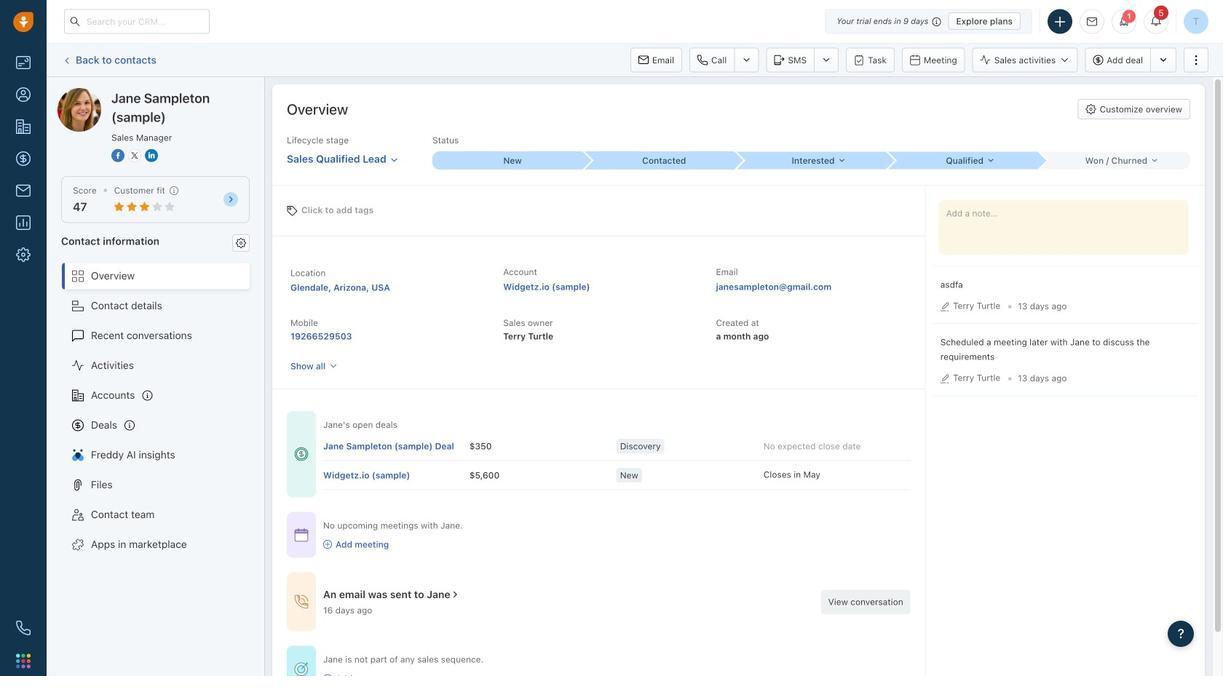 Task type: locate. For each thing, give the bounding box(es) containing it.
freshworks switcher image
[[16, 654, 31, 669]]

phone image
[[16, 621, 31, 636]]

container_wx8msf4aqz5i3rn1 image
[[294, 447, 309, 462], [294, 528, 309, 543], [323, 541, 332, 549], [451, 590, 461, 600], [294, 595, 309, 610], [323, 675, 332, 677]]

0 vertical spatial cell
[[323, 432, 470, 461]]

phone element
[[9, 614, 38, 643]]

row
[[323, 432, 911, 461], [323, 461, 911, 491]]

cell
[[323, 432, 470, 461], [323, 461, 470, 490]]

cell for first row from the bottom of the page
[[323, 461, 470, 490]]

1 vertical spatial cell
[[323, 461, 470, 490]]

send email image
[[1088, 17, 1098, 26]]

1 cell from the top
[[323, 432, 470, 461]]

2 row from the top
[[323, 461, 911, 491]]

mng settings image
[[236, 238, 246, 248]]

2 cell from the top
[[323, 461, 470, 490]]

row group
[[323, 432, 911, 491]]



Task type: vqa. For each thing, say whether or not it's contained in the screenshot.
search fields TEXT BOX
no



Task type: describe. For each thing, give the bounding box(es) containing it.
container_wx8msf4aqz5i3rn1 image
[[294, 663, 309, 677]]

1 row from the top
[[323, 432, 911, 461]]

cell for second row from the bottom of the page
[[323, 432, 470, 461]]

Search your CRM... text field
[[64, 9, 210, 34]]



